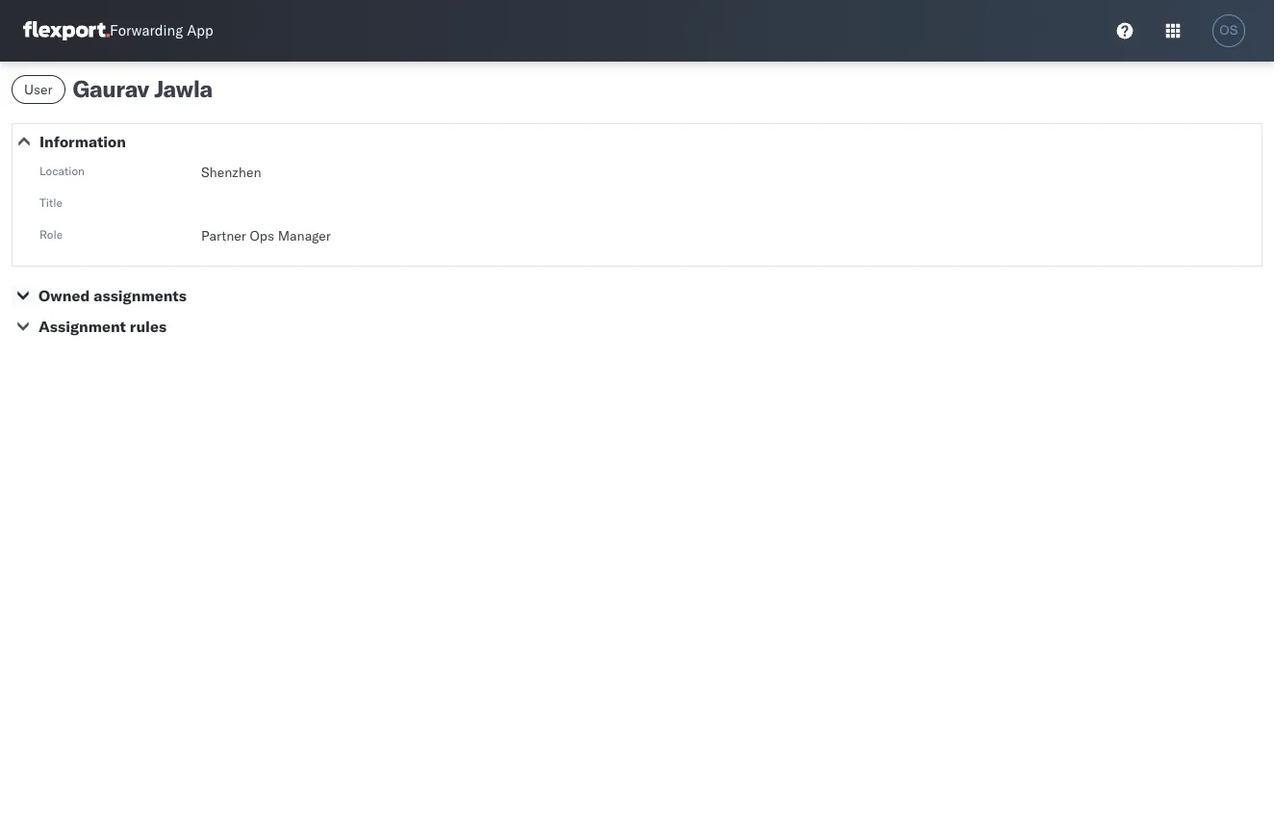 Task type: locate. For each thing, give the bounding box(es) containing it.
gaurav jawla
[[73, 74, 213, 103]]

ops
[[250, 227, 274, 244]]

owned
[[38, 286, 90, 305]]

gaurav
[[73, 74, 149, 103]]

shenzhen
[[201, 164, 261, 181]]

assignment
[[38, 317, 126, 336]]

os button
[[1207, 9, 1251, 53]]

flexport. image
[[23, 21, 110, 40]]

partner ops manager
[[201, 227, 331, 244]]

location
[[39, 164, 85, 178]]

rules
[[130, 317, 167, 336]]

forwarding app link
[[23, 21, 213, 40]]

assignment rules
[[38, 317, 167, 336]]

partner
[[201, 227, 246, 244]]

forwarding app
[[110, 22, 213, 40]]



Task type: describe. For each thing, give the bounding box(es) containing it.
role
[[39, 227, 63, 242]]

forwarding
[[110, 22, 183, 40]]

assignments
[[94, 286, 187, 305]]

app
[[187, 22, 213, 40]]

title
[[39, 195, 63, 210]]

information
[[39, 132, 126, 151]]

os
[[1220, 23, 1238, 38]]

user
[[24, 81, 53, 98]]

manager
[[278, 227, 331, 244]]

jawla
[[154, 74, 213, 103]]

owned assignments
[[38, 286, 187, 305]]



Task type: vqa. For each thing, say whether or not it's contained in the screenshot.
assignments
yes



